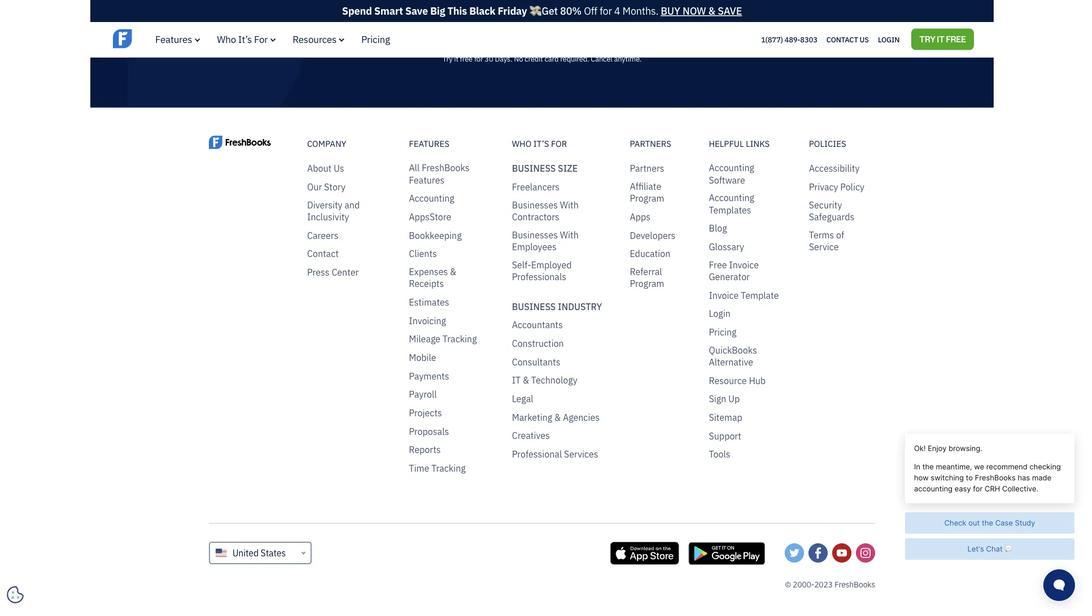 Task type: describe. For each thing, give the bounding box(es) containing it.
privacy policy link
[[809, 181, 865, 193]]

about us link
[[307, 162, 344, 175]]

google play image
[[689, 542, 765, 565]]

businesses with employees link
[[512, 229, 608, 253]]

resource hub link
[[709, 374, 766, 387]]

industry
[[558, 300, 602, 312]]

contact for contact
[[307, 248, 339, 260]]

diversity
[[307, 199, 343, 211]]

privacy
[[809, 181, 839, 193]]

it & technology
[[512, 374, 578, 386]]

size
[[558, 162, 578, 174]]

twitter image
[[785, 543, 804, 563]]

developers link
[[630, 229, 676, 241]]

self-
[[512, 259, 531, 271]]

1 vertical spatial it's
[[534, 138, 549, 149]]

0 vertical spatial pricing link
[[362, 33, 390, 45]]

80%
[[560, 4, 582, 18]]

our story link
[[307, 181, 346, 193]]

marketing & agencies
[[512, 411, 600, 423]]

489-
[[785, 35, 801, 44]]

0 horizontal spatial login
[[709, 308, 731, 319]]

payments link
[[409, 370, 449, 382]]

businesses with employees
[[512, 229, 579, 253]]

bookkeeping
[[409, 229, 462, 241]]

spend smart save big this black friday 💸 get 80% off for 4 months. buy now & save
[[342, 4, 742, 18]]

contact link
[[307, 248, 339, 260]]

buy
[[661, 4, 681, 18]]

0 horizontal spatial features link
[[155, 33, 200, 45]]

try it free for 30 days. no credit card required. cancel anytime.
[[443, 54, 642, 63]]

bookkeeping link
[[409, 229, 462, 241]]

press center link
[[307, 266, 359, 278]]

contact for contact us
[[827, 35, 859, 44]]

1 horizontal spatial login link
[[878, 32, 900, 47]]

with for businesses with contractors
[[560, 199, 579, 211]]

time tracking link
[[409, 462, 466, 474]]

invoicing link
[[409, 315, 446, 327]]

off
[[584, 4, 598, 18]]

cookie preferences image
[[7, 586, 24, 603]]

time tracking
[[409, 462, 466, 474]]

partners for first partners link from the bottom of the page
[[630, 162, 665, 174]]

1 vertical spatial pricing link
[[709, 326, 737, 338]]

accounting for templates
[[709, 192, 755, 204]]

hub
[[749, 374, 766, 386]]

self-employed professionals
[[512, 259, 572, 283]]

try for try it free
[[920, 33, 936, 44]]

freelancers
[[512, 181, 560, 193]]

buy now & save link
[[661, 4, 742, 18]]

app store image
[[610, 542, 680, 565]]

resources link
[[293, 33, 345, 45]]

try for try it free for 30 days. no credit card required. cancel anytime.
[[443, 54, 453, 63]]

it for free
[[938, 33, 945, 44]]

accounting software
[[709, 162, 755, 186]]

it
[[512, 374, 521, 386]]

marketing
[[512, 411, 553, 423]]

2 partners link from the top
[[630, 162, 665, 175]]

consultants link
[[512, 356, 561, 368]]

press
[[307, 266, 330, 278]]

& for expenses & receipts
[[450, 266, 457, 278]]

referral program
[[630, 266, 665, 290]]

us for about us
[[334, 162, 344, 174]]

businesses for contractors
[[512, 199, 558, 211]]

mileage tracking
[[409, 333, 477, 345]]

save
[[718, 4, 742, 18]]

2023
[[815, 579, 833, 589]]

apps link
[[630, 211, 651, 223]]

mileage tracking link
[[409, 333, 477, 345]]

1(877) 489-8303 link
[[761, 35, 818, 44]]

resource hub
[[709, 374, 766, 386]]

affiliate program
[[630, 180, 665, 204]]

accounting templates
[[709, 192, 755, 216]]

card
[[545, 54, 559, 63]]

clients
[[409, 248, 437, 260]]

tracking for time tracking
[[432, 462, 466, 474]]

get
[[542, 4, 558, 18]]

0 horizontal spatial login link
[[709, 308, 731, 320]]

technology
[[531, 374, 578, 386]]

partners for 1st partners link
[[630, 138, 672, 149]]

security safeguards link
[[809, 199, 876, 223]]

free
[[460, 54, 473, 63]]

resources
[[293, 33, 337, 45]]

appsstore
[[409, 211, 452, 223]]

links
[[746, 138, 770, 149]]

professional
[[512, 448, 562, 460]]

sitemap
[[709, 411, 743, 423]]

story
[[324, 181, 346, 193]]

contact us link
[[827, 32, 869, 47]]

support
[[709, 430, 742, 442]]

employees
[[512, 241, 557, 253]]

payroll
[[409, 388, 437, 400]]

facebook image
[[809, 543, 828, 563]]

0 vertical spatial free
[[947, 33, 967, 44]]

legal link
[[512, 393, 534, 405]]

accounting up appsstore
[[409, 192, 455, 204]]

creatives
[[512, 430, 550, 442]]

business industry
[[512, 300, 602, 312]]

it for free
[[454, 54, 459, 63]]

center
[[332, 266, 359, 278]]

template
[[741, 289, 779, 301]]

& right now
[[709, 4, 716, 18]]

features for rightmost features link
[[409, 138, 450, 149]]

pricing for bottom pricing link
[[709, 326, 737, 338]]

anytime.
[[614, 54, 642, 63]]

businesses for employees
[[512, 229, 558, 241]]

quickbooks
[[709, 344, 757, 356]]

agencies
[[563, 411, 600, 423]]

cookie consent banner dialog
[[8, 471, 178, 602]]

careers link
[[307, 229, 339, 241]]

company
[[307, 138, 347, 149]]

instagram image
[[856, 543, 876, 563]]

required.
[[561, 54, 589, 63]]

features inside all freshbooks features
[[409, 174, 445, 186]]

features for left features link
[[155, 33, 192, 45]]

expenses & receipts link
[[409, 266, 490, 290]]

business for business size
[[512, 162, 556, 174]]

up
[[729, 393, 740, 405]]



Task type: vqa. For each thing, say whether or not it's contained in the screenshot.
Tools link
yes



Task type: locate. For each thing, give the bounding box(es) containing it.
1 vertical spatial program
[[630, 278, 665, 290]]

1 vertical spatial login link
[[709, 308, 731, 320]]

0 vertical spatial who
[[217, 33, 236, 45]]

program down the referral
[[630, 278, 665, 290]]

& inside expenses & receipts
[[450, 266, 457, 278]]

pricing for pricing link to the top
[[362, 33, 390, 45]]

freshbooks right all
[[422, 162, 470, 174]]

about
[[307, 162, 332, 174]]

login
[[878, 35, 900, 44], [709, 308, 731, 319]]

with
[[560, 199, 579, 211], [560, 229, 579, 241]]

0 horizontal spatial freshbooks logo image
[[113, 28, 201, 50]]

quickbooks alternative
[[709, 344, 757, 368]]

professional services link
[[512, 448, 599, 460]]

login down invoice template link
[[709, 308, 731, 319]]

& for it & technology
[[523, 374, 529, 386]]

now
[[683, 4, 706, 18]]

projects link
[[409, 407, 442, 419]]

free invoice generator link
[[709, 259, 787, 283]]

0 horizontal spatial who it's for
[[217, 33, 268, 45]]

terms of service link
[[809, 229, 876, 253]]

us up story
[[334, 162, 344, 174]]

2 business from the top
[[512, 300, 556, 312]]

all
[[409, 162, 420, 174]]

projects
[[409, 407, 442, 419]]

login right contact us
[[878, 35, 900, 44]]

0 vertical spatial login
[[878, 35, 900, 44]]

with inside businesses with employees
[[560, 229, 579, 241]]

1 horizontal spatial free
[[947, 33, 967, 44]]

for left 4
[[600, 4, 612, 18]]

1 vertical spatial pricing
[[709, 326, 737, 338]]

us for contact us
[[860, 35, 869, 44]]

2 partners from the top
[[630, 162, 665, 174]]

1(877) 489-8303
[[761, 35, 818, 44]]

freelancers link
[[512, 181, 560, 193]]

1 partners from the top
[[630, 138, 672, 149]]

1 vertical spatial login
[[709, 308, 731, 319]]

0 vertical spatial contact
[[827, 35, 859, 44]]

30
[[485, 54, 494, 63]]

program for referral
[[630, 278, 665, 290]]

pricing down smart
[[362, 33, 390, 45]]

business size link
[[512, 162, 578, 175]]

us
[[860, 35, 869, 44], [334, 162, 344, 174]]

with down "size"
[[560, 199, 579, 211]]

1 vertical spatial for
[[551, 138, 567, 149]]

1 partners link from the top
[[630, 138, 687, 149]]

business inside business size link
[[512, 162, 556, 174]]

sitemap link
[[709, 411, 743, 423]]

& right 'expenses'
[[450, 266, 457, 278]]

policies link
[[809, 138, 876, 149]]

try
[[920, 33, 936, 44], [443, 54, 453, 63]]

accounting up templates
[[709, 192, 755, 204]]

1 vertical spatial free
[[709, 259, 727, 271]]

professional services
[[512, 448, 599, 460]]

contact down careers link
[[307, 248, 339, 260]]

0 vertical spatial it
[[938, 33, 945, 44]]

0 vertical spatial for
[[254, 33, 268, 45]]

1 horizontal spatial pricing link
[[709, 326, 737, 338]]

with inside businesses with contractors
[[560, 199, 579, 211]]

0 horizontal spatial pricing link
[[362, 33, 390, 45]]

states
[[261, 547, 286, 559]]

careers
[[307, 229, 339, 241]]

expenses & receipts
[[409, 266, 457, 290]]

invoice inside free invoice generator
[[729, 259, 759, 271]]

1 horizontal spatial it
[[938, 33, 945, 44]]

login link right contact us
[[878, 32, 900, 47]]

pricing link down smart
[[362, 33, 390, 45]]

1 horizontal spatial who it's for
[[512, 138, 567, 149]]

accounting for software
[[709, 162, 755, 174]]

0 horizontal spatial us
[[334, 162, 344, 174]]

accountants
[[512, 319, 563, 331]]

1 horizontal spatial for
[[551, 138, 567, 149]]

security
[[809, 199, 843, 211]]

contractors
[[512, 211, 560, 223]]

2 vertical spatial features
[[409, 174, 445, 186]]

us right 8303
[[860, 35, 869, 44]]

0 horizontal spatial it
[[454, 54, 459, 63]]

0 horizontal spatial try
[[443, 54, 453, 63]]

1 horizontal spatial try
[[920, 33, 936, 44]]

it
[[938, 33, 945, 44], [454, 54, 459, 63]]

1 horizontal spatial contact
[[827, 35, 859, 44]]

proposals link
[[409, 425, 449, 437]]

1 program from the top
[[630, 192, 665, 204]]

1 vertical spatial who
[[512, 138, 532, 149]]

& right it
[[523, 374, 529, 386]]

0 vertical spatial partners link
[[630, 138, 687, 149]]

0 horizontal spatial free
[[709, 259, 727, 271]]

businesses inside businesses with contractors
[[512, 199, 558, 211]]

with down businesses with contractors link
[[560, 229, 579, 241]]

try it free
[[920, 33, 967, 44]]

1 horizontal spatial who it's for link
[[512, 138, 608, 149]]

1 business from the top
[[512, 162, 556, 174]]

2 businesses from the top
[[512, 229, 558, 241]]

1 vertical spatial features
[[409, 138, 450, 149]]

black
[[470, 4, 496, 18]]

1 horizontal spatial pricing
[[709, 326, 737, 338]]

1 vertical spatial contact
[[307, 248, 339, 260]]

business inside business industry 'link'
[[512, 300, 556, 312]]

free
[[947, 33, 967, 44], [709, 259, 727, 271]]

freshbooks right 2023
[[835, 579, 876, 589]]

diversity and inclusivity link
[[307, 199, 387, 223]]

business
[[512, 162, 556, 174], [512, 300, 556, 312]]

1 horizontal spatial freshbooks
[[835, 579, 876, 589]]

professionals
[[512, 271, 567, 283]]

1 vertical spatial it
[[454, 54, 459, 63]]

tools link
[[709, 448, 731, 460]]

pricing link up quickbooks
[[709, 326, 737, 338]]

1(877)
[[761, 35, 783, 44]]

1 horizontal spatial features link
[[409, 138, 490, 149]]

0 vertical spatial businesses
[[512, 199, 558, 211]]

business for business industry
[[512, 300, 556, 312]]

8303
[[801, 35, 818, 44]]

1 horizontal spatial it's
[[534, 138, 549, 149]]

business up freelancers
[[512, 162, 556, 174]]

0 vertical spatial tracking
[[443, 333, 477, 345]]

accounting up "software" at the top of the page
[[709, 162, 755, 174]]

invoice up generator
[[729, 259, 759, 271]]

education link
[[630, 248, 671, 260]]

1 with from the top
[[560, 199, 579, 211]]

about us
[[307, 162, 344, 174]]

0 vertical spatial for
[[600, 4, 612, 18]]

for left 30
[[474, 54, 483, 63]]

tracking right time
[[432, 462, 466, 474]]

privacy policy
[[809, 181, 865, 193]]

payments
[[409, 370, 449, 382]]

freshbooks
[[422, 162, 470, 174], [835, 579, 876, 589]]

0 vertical spatial try
[[920, 33, 936, 44]]

contact us
[[827, 35, 869, 44]]

it inside try it free link
[[938, 33, 945, 44]]

0 vertical spatial features link
[[155, 33, 200, 45]]

0 horizontal spatial who
[[217, 33, 236, 45]]

youtube image
[[833, 543, 852, 563]]

0 vertical spatial us
[[860, 35, 869, 44]]

days.
[[495, 54, 513, 63]]

education
[[630, 248, 671, 260]]

security safeguards
[[809, 199, 855, 223]]

0 vertical spatial who it's for
[[217, 33, 268, 45]]

0 horizontal spatial contact
[[307, 248, 339, 260]]

developers
[[630, 229, 676, 241]]

press center
[[307, 266, 359, 278]]

0 vertical spatial login link
[[878, 32, 900, 47]]

1 vertical spatial partners
[[630, 162, 665, 174]]

accessibility
[[809, 162, 860, 174]]

1 vertical spatial for
[[474, 54, 483, 63]]

2000-
[[793, 579, 815, 589]]

0 horizontal spatial who it's for link
[[217, 33, 276, 45]]

contact right 8303
[[827, 35, 859, 44]]

0 vertical spatial pricing
[[362, 33, 390, 45]]

1 vertical spatial partners link
[[630, 162, 665, 175]]

0 vertical spatial program
[[630, 192, 665, 204]]

2 with from the top
[[560, 229, 579, 241]]

freshbooks logo image
[[113, 28, 201, 50], [209, 135, 271, 150]]

legal
[[512, 393, 534, 405]]

&
[[709, 4, 716, 18], [450, 266, 457, 278], [523, 374, 529, 386], [555, 411, 561, 423]]

accountants link
[[512, 319, 563, 331]]

construction link
[[512, 337, 564, 349]]

marketing & agencies link
[[512, 411, 600, 423]]

referral
[[630, 266, 662, 278]]

program for affiliate
[[630, 192, 665, 204]]

businesses up contractors
[[512, 199, 558, 211]]

1 vertical spatial us
[[334, 162, 344, 174]]

0 vertical spatial partners
[[630, 138, 672, 149]]

of
[[837, 229, 845, 241]]

tracking right mileage
[[443, 333, 477, 345]]

with for businesses with employees
[[560, 229, 579, 241]]

1 horizontal spatial who
[[512, 138, 532, 149]]

features
[[155, 33, 192, 45], [409, 138, 450, 149], [409, 174, 445, 186]]

quickbooks alternative link
[[709, 344, 787, 368]]

1 vertical spatial freshbooks logo image
[[209, 135, 271, 150]]

accounting templates link
[[709, 192, 787, 216]]

1 vertical spatial business
[[512, 300, 556, 312]]

for left resources
[[254, 33, 268, 45]]

blog
[[709, 222, 727, 234]]

1 businesses from the top
[[512, 199, 558, 211]]

1 horizontal spatial freshbooks logo image
[[209, 135, 271, 150]]

businesses up employees
[[512, 229, 558, 241]]

1 vertical spatial with
[[560, 229, 579, 241]]

diversity and inclusivity
[[307, 199, 360, 223]]

0 vertical spatial who it's for link
[[217, 33, 276, 45]]

consultants
[[512, 356, 561, 368]]

0 horizontal spatial freshbooks
[[422, 162, 470, 174]]

login link down invoice template link
[[709, 308, 731, 320]]

1 vertical spatial try
[[443, 54, 453, 63]]

1 vertical spatial features link
[[409, 138, 490, 149]]

software
[[709, 174, 746, 186]]

0 vertical spatial freshbooks logo image
[[113, 28, 201, 50]]

business up 'accountants'
[[512, 300, 556, 312]]

businesses inside businesses with employees
[[512, 229, 558, 241]]

0 horizontal spatial it's
[[238, 33, 252, 45]]

0 horizontal spatial for
[[474, 54, 483, 63]]

0 vertical spatial business
[[512, 162, 556, 174]]

businesses with contractors
[[512, 199, 579, 223]]

0 vertical spatial features
[[155, 33, 192, 45]]

reports link
[[409, 444, 441, 456]]

© 2000-2023 freshbooks
[[785, 579, 876, 589]]

big
[[430, 4, 445, 18]]

employed
[[531, 259, 572, 271]]

1 vertical spatial tracking
[[432, 462, 466, 474]]

tools
[[709, 448, 731, 460]]

1 vertical spatial who it's for link
[[512, 138, 608, 149]]

1 horizontal spatial login
[[878, 35, 900, 44]]

1 vertical spatial who it's for
[[512, 138, 567, 149]]

0 vertical spatial with
[[560, 199, 579, 211]]

& for marketing & agencies
[[555, 411, 561, 423]]

apps
[[630, 211, 651, 223]]

0 horizontal spatial for
[[254, 33, 268, 45]]

free inside free invoice generator
[[709, 259, 727, 271]]

pricing up quickbooks
[[709, 326, 737, 338]]

for up "size"
[[551, 138, 567, 149]]

0 vertical spatial it's
[[238, 33, 252, 45]]

& left agencies
[[555, 411, 561, 423]]

program down affiliate
[[630, 192, 665, 204]]

terms of service
[[809, 229, 845, 253]]

invoice down generator
[[709, 289, 739, 301]]

1 horizontal spatial us
[[860, 35, 869, 44]]

templates
[[709, 204, 752, 216]]

mobile
[[409, 352, 436, 363]]

1 horizontal spatial for
[[600, 4, 612, 18]]

self-employed professionals link
[[512, 259, 608, 283]]

free invoice generator
[[709, 259, 759, 283]]

1 vertical spatial invoice
[[709, 289, 739, 301]]

freshbooks inside all freshbooks features
[[422, 162, 470, 174]]

0 vertical spatial freshbooks
[[422, 162, 470, 174]]

it's
[[238, 33, 252, 45], [534, 138, 549, 149]]

0 horizontal spatial pricing
[[362, 33, 390, 45]]

0 vertical spatial invoice
[[729, 259, 759, 271]]

1 vertical spatial freshbooks
[[835, 579, 876, 589]]

company link
[[307, 138, 387, 149]]

2 program from the top
[[630, 278, 665, 290]]

business industry link
[[512, 300, 602, 313]]

1 vertical spatial businesses
[[512, 229, 558, 241]]

tracking for mileage tracking
[[443, 333, 477, 345]]



